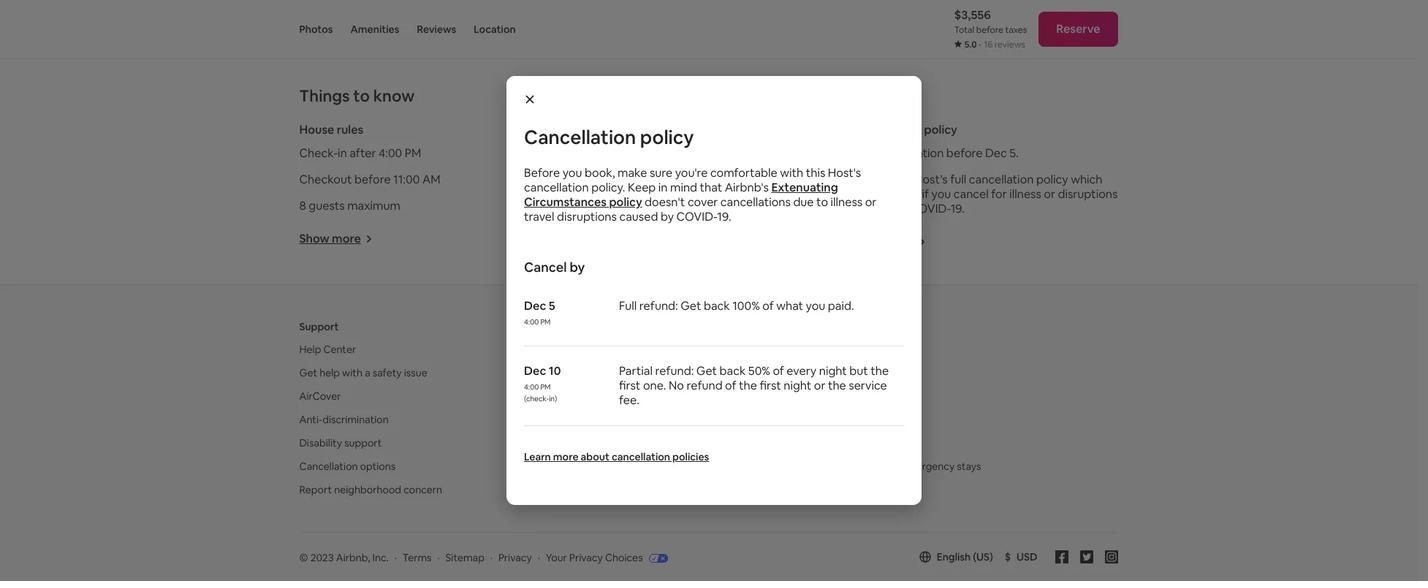 Task type: vqa. For each thing, say whether or not it's contained in the screenshot.
Nov corresponding to Nov 5 – 10
no



Task type: describe. For each thing, give the bounding box(es) containing it.
a for gate
[[691, 172, 697, 187]]

full
[[619, 298, 637, 314]]

the right new on the bottom
[[871, 363, 889, 379]]

cancellation policy for cancellation
[[853, 122, 958, 138]]

safety & property
[[576, 122, 674, 138]]

pool/hot
[[576, 172, 623, 187]]

what
[[777, 298, 803, 314]]

friendly
[[610, 460, 646, 473]]

investors
[[849, 413, 892, 427]]

new features link
[[849, 367, 912, 380]]

careers
[[849, 390, 886, 403]]

photos button
[[299, 0, 333, 58]]

policy up free cancellation before dec 5.
[[924, 122, 958, 138]]

4:00 for 10
[[524, 382, 539, 392]]

cancellation inside before you book, make sure you're comfortable with this host's cancellation policy. keep in mind that airbnb's
[[524, 180, 589, 195]]

community forum
[[574, 413, 661, 427]]

reserve
[[1057, 21, 1101, 37]]

cancellation down responsibly
[[612, 450, 670, 463]]

0 vertical spatial dec
[[985, 146, 1007, 161]]

2 vertical spatial before
[[355, 172, 391, 187]]

review
[[853, 172, 891, 187]]

show more button
[[299, 231, 373, 247]]

maximum
[[347, 198, 401, 214]]

1 privacy from the left
[[498, 552, 532, 565]]

the inside review the host's full cancellation policy which applies even if you cancel for illness or disruptions caused by covid-19.
[[894, 172, 912, 187]]

terms
[[403, 552, 432, 565]]

that
[[700, 180, 722, 195]]

disruptions inside doesn't cover cancellations due to illness or travel disruptions caused by covid-19.
[[557, 209, 617, 224]]

options
[[360, 460, 396, 473]]

lock
[[741, 172, 763, 187]]

if
[[922, 187, 929, 202]]

camera/recording
[[623, 146, 720, 161]]

covid- inside review the host's full cancellation policy which applies even if you cancel for illness or disruptions caused by covid-19.
[[910, 201, 951, 217]]

discrimination
[[323, 413, 389, 427]]

fee.
[[619, 393, 640, 408]]

0 vertical spatial without
[[647, 172, 688, 187]]

know
[[373, 86, 415, 106]]

your
[[546, 552, 567, 565]]

new
[[849, 367, 870, 380]]

0 horizontal spatial with
[[342, 367, 363, 380]]

english
[[937, 551, 971, 564]]

terms link
[[403, 552, 432, 565]]

airbnb-
[[574, 460, 610, 473]]

0 horizontal spatial by
[[570, 259, 585, 276]]

or right the 'rails'
[[688, 198, 700, 214]]

device
[[723, 146, 758, 161]]

host's
[[828, 165, 861, 181]]

&
[[614, 122, 622, 138]]

of for 50%
[[773, 363, 784, 379]]

hosting resources link
[[574, 390, 659, 403]]

before for taxes
[[976, 24, 1004, 36]]

report neighborhood concern link
[[299, 484, 442, 497]]

of right refund at the bottom of page
[[725, 378, 737, 393]]

19. inside review the host's full cancellation policy which applies even if you cancel for illness or disruptions caused by covid-19.
[[951, 201, 965, 217]]

location
[[474, 23, 516, 36]]

you're
[[675, 165, 708, 181]]

8
[[299, 198, 306, 214]]

navigate to twitter image
[[1080, 551, 1093, 564]]

or left lock
[[727, 172, 738, 187]]

safety
[[373, 367, 402, 380]]

checkout
[[299, 172, 352, 187]]

or inside doesn't cover cancellations due to illness or travel disruptions caused by covid-19.
[[865, 194, 877, 210]]

10
[[549, 363, 561, 379]]

security
[[576, 146, 620, 161]]

service
[[849, 378, 887, 393]]

cancellation up host's
[[879, 146, 944, 161]]

cancellation for cancellation
[[853, 122, 922, 138]]

features
[[873, 367, 912, 380]]

more for show
[[332, 231, 361, 247]]

100%
[[733, 298, 760, 314]]

dec for 10
[[524, 363, 546, 379]]

for inside review the host's full cancellation policy which applies even if you cancel for illness or disruptions caused by covid-19.
[[991, 187, 1007, 202]]

hosts
[[634, 367, 661, 380]]

am
[[422, 172, 440, 187]]

aircover for hosts link
[[574, 367, 661, 380]]

get for 100%
[[681, 298, 701, 314]]

free
[[853, 146, 877, 161]]

tub
[[625, 172, 644, 187]]

safety
[[576, 122, 612, 138]]

keep
[[628, 180, 656, 195]]

apartments
[[648, 460, 703, 473]]

report
[[299, 484, 332, 497]]

before
[[524, 165, 560, 181]]

community
[[574, 413, 630, 427]]

privacy inside the your privacy choices link
[[569, 552, 603, 565]]

forum
[[632, 413, 661, 427]]

in)
[[549, 394, 557, 404]]

cancellation policy for you
[[524, 125, 694, 150]]

partial refund: get back 50% of every night but the first one. no refund of the first night or the service fee.
[[619, 363, 889, 408]]

book,
[[585, 165, 615, 181]]

investors link
[[849, 413, 892, 427]]

cancellation policy dialog
[[507, 76, 922, 505]]

privacy link
[[498, 552, 532, 565]]

pm for 5
[[541, 317, 551, 327]]

neighborhood
[[334, 484, 401, 497]]

emergency
[[901, 460, 955, 473]]

cancel
[[954, 187, 989, 202]]

make
[[618, 165, 647, 181]]

extenuating circumstances policy
[[524, 180, 838, 210]]

$
[[1005, 551, 1011, 564]]

$3,556
[[955, 7, 991, 23]]

home
[[632, 343, 659, 356]]

get left the help
[[299, 367, 317, 380]]

sitemap link
[[446, 552, 485, 565]]

1 horizontal spatial you
[[806, 298, 826, 314]]

get help with a safety issue link
[[299, 367, 427, 380]]

check-in after 4:00 pm
[[299, 146, 421, 161]]

or inside review the host's full cancellation policy which applies even if you cancel for illness or disruptions caused by covid-19.
[[1044, 187, 1056, 202]]

reserve button
[[1039, 12, 1118, 47]]

rails
[[665, 198, 686, 214]]

careers link
[[849, 390, 886, 403]]

refund: for partial
[[655, 363, 694, 379]]

disability support link
[[299, 437, 382, 450]]

english (us)
[[937, 551, 993, 564]]

11:00
[[393, 172, 420, 187]]

cancel
[[524, 259, 567, 276]]

cancellation inside review the host's full cancellation policy which applies even if you cancel for illness or disruptions caused by covid-19.
[[969, 172, 1034, 187]]

even
[[894, 187, 920, 202]]

disruptions inside review the host's full cancellation policy which applies even if you cancel for illness or disruptions caused by covid-19.
[[1058, 187, 1118, 202]]

covid- inside doesn't cover cancellations due to illness or travel disruptions caused by covid-19.
[[677, 209, 717, 224]]

mind
[[670, 180, 697, 195]]

security camera/recording device
[[576, 146, 758, 161]]

illness inside review the host's full cancellation policy which applies even if you cancel for illness or disruptions caused by covid-19.
[[1010, 187, 1042, 202]]



Task type: locate. For each thing, give the bounding box(es) containing it.
dec left 5.
[[985, 146, 1007, 161]]

to left know
[[353, 86, 370, 106]]

in
[[338, 146, 347, 161], [659, 180, 668, 195]]

0 horizontal spatial first
[[619, 378, 641, 393]]

dec left 10 on the left of the page
[[524, 363, 546, 379]]

but
[[850, 363, 868, 379]]

about
[[581, 450, 610, 463]]

1 horizontal spatial cancellation policy
[[853, 122, 958, 138]]

0 horizontal spatial 19.
[[717, 209, 732, 224]]

airbnb.org
[[849, 460, 899, 473]]

refund: right full
[[640, 298, 678, 314]]

cancellation policy up book,
[[524, 125, 694, 150]]

a left gate
[[691, 172, 697, 187]]

cancellation down disability
[[299, 460, 358, 473]]

a left safety
[[365, 367, 370, 380]]

for right cancel
[[991, 187, 1007, 202]]

1 horizontal spatial cancellation
[[524, 125, 636, 150]]

0 horizontal spatial ·
[[395, 552, 397, 565]]

free cancellation before dec 5.
[[853, 146, 1019, 161]]

1 hosting from the top
[[574, 390, 611, 403]]

doesn't cover cancellations due to illness or travel disruptions caused by covid-19.
[[524, 194, 877, 224]]

report neighborhood concern
[[299, 484, 442, 497]]

caused inside review the host's full cancellation policy which applies even if you cancel for illness or disruptions caused by covid-19.
[[853, 201, 892, 217]]

0 horizontal spatial cancellation policy
[[524, 125, 694, 150]]

policy down tub
[[609, 194, 642, 210]]

refund: down home
[[655, 363, 694, 379]]

you left book,
[[563, 165, 582, 181]]

2 vertical spatial dec
[[524, 363, 546, 379]]

2 horizontal spatial you
[[932, 187, 951, 202]]

2 horizontal spatial by
[[894, 201, 908, 217]]

0 horizontal spatial night
[[784, 378, 812, 393]]

the right refund at the bottom of page
[[739, 378, 757, 393]]

0 vertical spatial more
[[332, 231, 361, 247]]

0 horizontal spatial privacy
[[498, 552, 532, 565]]

of for 100%
[[763, 298, 774, 314]]

new features
[[849, 367, 912, 380]]

1 horizontal spatial aircover
[[574, 367, 616, 380]]

location button
[[474, 0, 516, 58]]

with left this
[[780, 165, 804, 181]]

cancellation up travel
[[524, 180, 589, 195]]

$ usd
[[1005, 551, 1038, 564]]

1 horizontal spatial privacy
[[569, 552, 603, 565]]

get left 100%
[[681, 298, 701, 314]]

travel
[[524, 209, 555, 224]]

hosting for hosting responsibly
[[574, 437, 611, 450]]

1 vertical spatial before
[[947, 146, 983, 161]]

19. down that
[[717, 209, 732, 224]]

before you book, make sure you're comfortable with this host's cancellation policy. keep in mind that airbnb's
[[524, 165, 861, 195]]

1 vertical spatial for
[[618, 367, 632, 380]]

house rules
[[299, 122, 363, 138]]

pm inside dec 10 4:00 pm (check-in)
[[541, 382, 551, 392]]

before inside '$3,556 total before taxes'
[[976, 24, 1004, 36]]

sure
[[650, 165, 673, 181]]

hosting up about
[[574, 437, 611, 450]]

4:00 for 5
[[524, 317, 539, 327]]

or left the but
[[814, 378, 826, 393]]

1 horizontal spatial night
[[819, 363, 847, 379]]

policy.
[[592, 180, 625, 195]]

policy left which
[[1037, 172, 1069, 187]]

reviews
[[995, 39, 1025, 50]]

to inside doesn't cover cancellations due to illness or travel disruptions caused by covid-19.
[[817, 194, 828, 210]]

pm up the 11:00
[[405, 146, 421, 161]]

1 vertical spatial to
[[817, 194, 828, 210]]

issue
[[404, 367, 427, 380]]

back inside partial refund: get back 50% of every night but the first one. no refund of the first night or the service fee.
[[720, 363, 746, 379]]

with right the help
[[342, 367, 363, 380]]

policies
[[673, 450, 709, 463]]

2 vertical spatial 4:00
[[524, 382, 539, 392]]

· right inc.
[[395, 552, 397, 565]]

back for 50%
[[720, 363, 746, 379]]

you inside before you book, make sure you're comfortable with this host's cancellation policy. keep in mind that airbnb's
[[563, 165, 582, 181]]

cancellation policy
[[853, 122, 958, 138], [524, 125, 694, 150]]

1 vertical spatial ·
[[395, 552, 397, 565]]

of left what
[[763, 298, 774, 314]]

4:00 up '(check-'
[[524, 382, 539, 392]]

cancellation up free
[[853, 122, 922, 138]]

the left if on the top right of page
[[894, 172, 912, 187]]

cancellation for you
[[524, 125, 636, 150]]

cancellation policy up free cancellation before dec 5.
[[853, 122, 958, 138]]

your
[[608, 343, 629, 356]]

1 vertical spatial 4:00
[[524, 317, 539, 327]]

for left hosts at the bottom left of the page
[[618, 367, 632, 380]]

extenuating
[[772, 180, 838, 195]]

full
[[950, 172, 967, 187]]

cancellation up book,
[[524, 125, 636, 150]]

1 vertical spatial disruptions
[[557, 209, 617, 224]]

pool/hot tub without a gate or lock
[[576, 172, 763, 187]]

without
[[647, 172, 688, 187], [620, 198, 662, 214]]

cancel by
[[524, 259, 585, 276]]

review the host's full cancellation policy which applies even if you cancel for illness or disruptions caused by covid-19.
[[853, 172, 1118, 217]]

1 horizontal spatial with
[[780, 165, 804, 181]]

or
[[727, 172, 738, 187], [1044, 187, 1056, 202], [865, 194, 877, 210], [688, 198, 700, 214], [814, 378, 826, 393]]

before up full on the top of page
[[947, 146, 983, 161]]

you right if on the top right of page
[[932, 187, 951, 202]]

a for safety
[[365, 367, 370, 380]]

airbnb
[[574, 343, 606, 356]]

policy inside extenuating circumstances policy
[[609, 194, 642, 210]]

2 privacy from the left
[[569, 552, 603, 565]]

inc.
[[372, 552, 389, 565]]

1 horizontal spatial a
[[691, 172, 697, 187]]

amenities
[[351, 23, 400, 36]]

taxes
[[1006, 24, 1027, 36]]

1 horizontal spatial illness
[[1010, 187, 1042, 202]]

1 first from the left
[[619, 378, 641, 393]]

·
[[979, 39, 981, 50], [395, 552, 397, 565]]

0 vertical spatial aircover
[[574, 367, 616, 380]]

total
[[955, 24, 975, 36]]

2 vertical spatial you
[[806, 298, 826, 314]]

before for dec
[[947, 146, 983, 161]]

photos
[[299, 23, 333, 36]]

1 vertical spatial more
[[553, 450, 579, 463]]

for
[[991, 187, 1007, 202], [618, 367, 632, 380]]

before up maximum at the top left of the page
[[355, 172, 391, 187]]

1 horizontal spatial caused
[[853, 201, 892, 217]]

0 horizontal spatial cancellation
[[299, 460, 358, 473]]

dec inside dec 5 4:00 pm
[[524, 298, 546, 314]]

refund: inside partial refund: get back 50% of every night but the first one. no refund of the first night or the service fee.
[[655, 363, 694, 379]]

caused
[[853, 201, 892, 217], [619, 209, 658, 224]]

airbnb-friendly apartments link
[[574, 460, 703, 473]]

1 horizontal spatial to
[[817, 194, 828, 210]]

dec left 5
[[524, 298, 546, 314]]

privacy
[[498, 552, 532, 565], [569, 552, 603, 565]]

community forum link
[[574, 413, 661, 427]]

0 horizontal spatial disruptions
[[557, 209, 617, 224]]

0 vertical spatial to
[[353, 86, 370, 106]]

1 horizontal spatial more
[[553, 450, 579, 463]]

pm inside dec 5 4:00 pm
[[541, 317, 551, 327]]

or inside partial refund: get back 50% of every night but the first one. no refund of the first night or the service fee.
[[814, 378, 826, 393]]

0 vertical spatial 4:00
[[379, 146, 402, 161]]

airbnb.org emergency stays
[[849, 460, 981, 473]]

house
[[299, 122, 334, 138]]

4:00 down cancel
[[524, 317, 539, 327]]

1 horizontal spatial 19.
[[951, 201, 965, 217]]

policy inside review the host's full cancellation policy which applies even if you cancel for illness or disruptions caused by covid-19.
[[1037, 172, 1069, 187]]

by inside review the host's full cancellation policy which applies even if you cancel for illness or disruptions caused by covid-19.
[[894, 201, 908, 217]]

or down review
[[865, 194, 877, 210]]

refund:
[[640, 298, 678, 314], [655, 363, 694, 379]]

16
[[984, 39, 993, 50]]

by inside doesn't cover cancellations due to illness or travel disruptions caused by covid-19.
[[661, 209, 674, 224]]

the
[[894, 172, 912, 187], [871, 363, 889, 379], [739, 378, 757, 393], [828, 378, 846, 393]]

0 vertical spatial back
[[704, 298, 730, 314]]

0 vertical spatial refund:
[[640, 298, 678, 314]]

help center
[[299, 343, 356, 356]]

pm for 10
[[541, 382, 551, 392]]

reviews button
[[417, 0, 456, 58]]

0 horizontal spatial a
[[365, 367, 370, 380]]

0 horizontal spatial to
[[353, 86, 370, 106]]

no
[[669, 378, 684, 393]]

navigate to facebook image
[[1055, 551, 1068, 564]]

pm down 5
[[541, 317, 551, 327]]

after
[[350, 146, 376, 161]]

50%
[[748, 363, 770, 379]]

pm
[[405, 146, 421, 161], [541, 317, 551, 327], [541, 382, 551, 392]]

0 vertical spatial disruptions
[[1058, 187, 1118, 202]]

2 first from the left
[[760, 378, 781, 393]]

newsroom link
[[849, 343, 900, 356]]

1 vertical spatial back
[[720, 363, 746, 379]]

0 vertical spatial for
[[991, 187, 1007, 202]]

concern
[[404, 484, 442, 497]]

usd
[[1017, 551, 1038, 564]]

1 vertical spatial a
[[365, 367, 370, 380]]

illness down 5.
[[1010, 187, 1042, 202]]

more for learn
[[553, 450, 579, 463]]

cancellations
[[721, 194, 791, 210]]

help
[[320, 367, 340, 380]]

0 horizontal spatial illness
[[831, 194, 863, 210]]

4:00 right after
[[379, 146, 402, 161]]

· left '16'
[[979, 39, 981, 50]]

caused inside doesn't cover cancellations due to illness or travel disruptions caused by covid-19.
[[619, 209, 658, 224]]

0 horizontal spatial in
[[338, 146, 347, 161]]

get right no
[[697, 363, 717, 379]]

things
[[299, 86, 350, 106]]

1 vertical spatial with
[[342, 367, 363, 380]]

0 horizontal spatial you
[[563, 165, 582, 181]]

heights
[[576, 198, 618, 214]]

dec for 5
[[524, 298, 546, 314]]

2 vertical spatial pm
[[541, 382, 551, 392]]

caused down review
[[853, 201, 892, 217]]

0 vertical spatial pm
[[405, 146, 421, 161]]

1 horizontal spatial disruptions
[[1058, 187, 1118, 202]]

1 vertical spatial in
[[659, 180, 668, 195]]

4:00 inside dec 5 4:00 pm
[[524, 317, 539, 327]]

0 vertical spatial before
[[976, 24, 1004, 36]]

illness down host's in the right of the page
[[831, 194, 863, 210]]

back left 50%
[[720, 363, 746, 379]]

night right 50%
[[784, 378, 812, 393]]

1 vertical spatial aircover
[[299, 390, 341, 403]]

get help with a safety issue
[[299, 367, 427, 380]]

0 vertical spatial ·
[[979, 39, 981, 50]]

0 horizontal spatial for
[[618, 367, 632, 380]]

2 horizontal spatial cancellation
[[853, 122, 922, 138]]

you left paid.
[[806, 298, 826, 314]]

your privacy choices link
[[546, 552, 668, 566]]

show
[[299, 231, 329, 247]]

0 horizontal spatial caused
[[619, 209, 658, 224]]

back for 100%
[[704, 298, 730, 314]]

1 horizontal spatial ·
[[979, 39, 981, 50]]

aircover up anti-
[[299, 390, 341, 403]]

cancellation policy inside cancellation policy dialog
[[524, 125, 694, 150]]

0 horizontal spatial covid-
[[677, 209, 717, 224]]

5.0
[[965, 39, 977, 50]]

1 horizontal spatial first
[[760, 378, 781, 393]]

aircover for hosts
[[574, 367, 661, 380]]

learn more about cancellation policies
[[524, 450, 709, 463]]

in left after
[[338, 146, 347, 161]]

1 vertical spatial refund:
[[655, 363, 694, 379]]

support
[[344, 437, 382, 450]]

0 horizontal spatial more
[[332, 231, 361, 247]]

0 vertical spatial hosting
[[574, 390, 611, 403]]

cancellation inside cancellation policy dialog
[[524, 125, 636, 150]]

(us)
[[973, 551, 993, 564]]

aircover
[[574, 367, 616, 380], [299, 390, 341, 403]]

get inside partial refund: get back 50% of every night but the first one. no refund of the first night or the service fee.
[[697, 363, 717, 379]]

refund: for full
[[640, 298, 678, 314]]

more right learn
[[553, 450, 579, 463]]

19. down full on the top of page
[[951, 201, 965, 217]]

show more
[[299, 231, 361, 247]]

2023
[[310, 552, 334, 565]]

1 horizontal spatial by
[[661, 209, 674, 224]]

0 vertical spatial in
[[338, 146, 347, 161]]

1 horizontal spatial for
[[991, 187, 1007, 202]]

privacy right your
[[569, 552, 603, 565]]

the left new on the bottom
[[828, 378, 846, 393]]

1 horizontal spatial covid-
[[910, 201, 951, 217]]

anti-
[[299, 413, 323, 427]]

anti-discrimination link
[[299, 413, 389, 427]]

before up '16'
[[976, 24, 1004, 36]]

1 vertical spatial pm
[[541, 317, 551, 327]]

sitemap
[[446, 552, 485, 565]]

get for 50%
[[697, 363, 717, 379]]

you inside review the host's full cancellation policy which applies even if you cancel for illness or disruptions caused by covid-19.
[[932, 187, 951, 202]]

8 guests maximum
[[299, 198, 401, 214]]

first
[[619, 378, 641, 393], [760, 378, 781, 393]]

circumstances
[[524, 194, 607, 210]]

your privacy choices
[[546, 552, 643, 565]]

hosting for hosting resources
[[574, 390, 611, 403]]

0 vertical spatial you
[[563, 165, 582, 181]]

in up heights without rails or protection on the top of page
[[659, 180, 668, 195]]

back left 100%
[[704, 298, 730, 314]]

0 vertical spatial a
[[691, 172, 697, 187]]

4:00 inside dec 10 4:00 pm (check-in)
[[524, 382, 539, 392]]

illness inside doesn't cover cancellations due to illness or travel disruptions caused by covid-19.
[[831, 194, 863, 210]]

more
[[332, 231, 361, 247], [553, 450, 579, 463]]

1 vertical spatial you
[[932, 187, 951, 202]]

5.0 · 16 reviews
[[965, 39, 1025, 50]]

in inside before you book, make sure you're comfortable with this host's cancellation policy. keep in mind that airbnb's
[[659, 180, 668, 195]]

more inside cancellation policy dialog
[[553, 450, 579, 463]]

with inside before you book, make sure you're comfortable with this host's cancellation policy. keep in mind that airbnb's
[[780, 165, 804, 181]]

to right "due"
[[817, 194, 828, 210]]

airbnb-friendly apartments
[[574, 460, 703, 473]]

1 vertical spatial dec
[[524, 298, 546, 314]]

cancellation down 5.
[[969, 172, 1034, 187]]

aircover for aircover for hosts
[[574, 367, 616, 380]]

(check-
[[524, 394, 549, 404]]

of right 50%
[[773, 363, 784, 379]]

19. inside doesn't cover cancellations due to illness or travel disruptions caused by covid-19.
[[717, 209, 732, 224]]

aircover down airbnb
[[574, 367, 616, 380]]

night left the but
[[819, 363, 847, 379]]

hosting up community
[[574, 390, 611, 403]]

privacy left your
[[498, 552, 532, 565]]

airbnb's
[[725, 180, 769, 195]]

1 vertical spatial without
[[620, 198, 662, 214]]

or left which
[[1044, 187, 1056, 202]]

cancellation options
[[299, 460, 396, 473]]

0 vertical spatial with
[[780, 165, 804, 181]]

more right show
[[332, 231, 361, 247]]

due
[[793, 194, 814, 210]]

1 horizontal spatial in
[[659, 180, 668, 195]]

before
[[976, 24, 1004, 36], [947, 146, 983, 161], [355, 172, 391, 187]]

policy up sure
[[640, 125, 694, 150]]

learn
[[524, 450, 551, 463]]

pm up in)
[[541, 382, 551, 392]]

0 horizontal spatial aircover
[[299, 390, 341, 403]]

aircover for aircover link
[[299, 390, 341, 403]]

caused down keep
[[619, 209, 658, 224]]

2 hosting from the top
[[574, 437, 611, 450]]

1 vertical spatial hosting
[[574, 437, 611, 450]]

navigate to instagram image
[[1105, 551, 1118, 564]]

dec inside dec 10 4:00 pm (check-in)
[[524, 363, 546, 379]]



